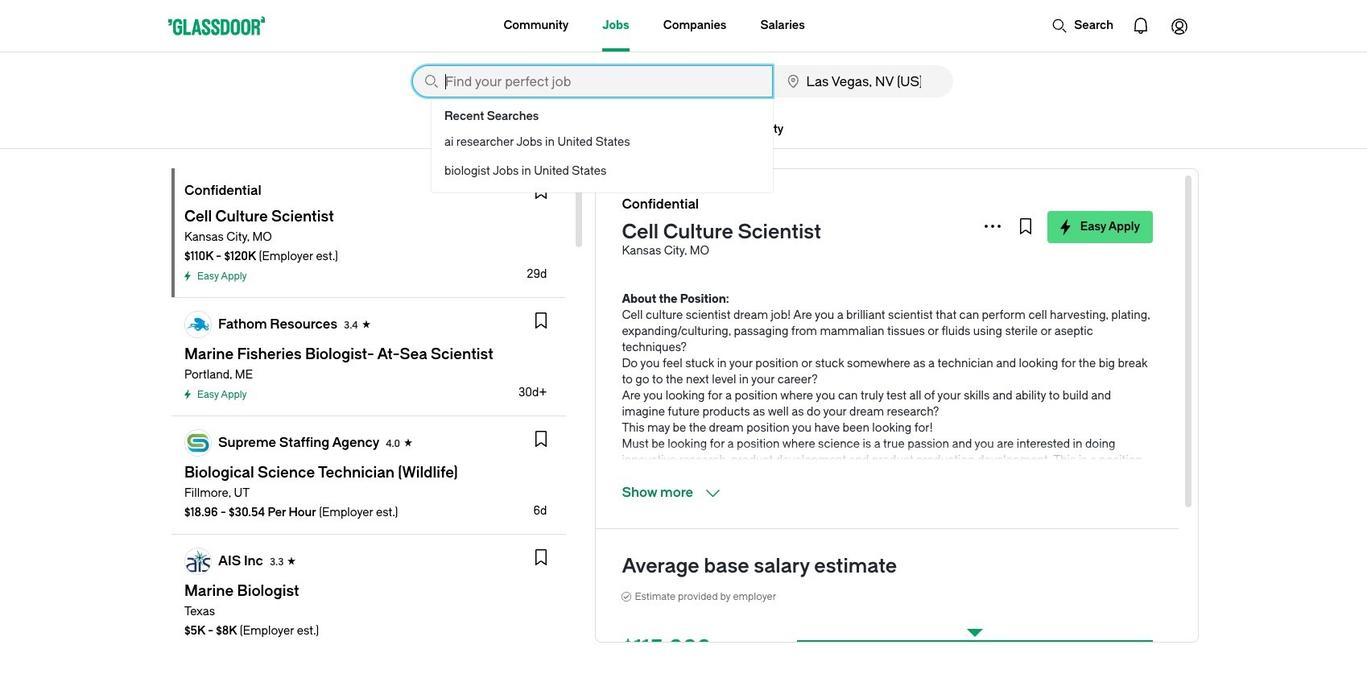 Task type: describe. For each thing, give the bounding box(es) containing it.
Search location field
[[775, 65, 954, 97]]

fathom resources logo image
[[185, 312, 211, 338]]

lottie animation container image
[[1161, 6, 1199, 45]]

none field search keyword
[[412, 65, 773, 193]]



Task type: vqa. For each thing, say whether or not it's contained in the screenshot.
Search location FIELD
yes



Task type: locate. For each thing, give the bounding box(es) containing it.
supreme staffing agency logo image
[[185, 430, 211, 456]]

jobs list element
[[172, 168, 567, 674]]

0 horizontal spatial none field
[[412, 65, 773, 193]]

2 none field from the left
[[775, 65, 954, 97]]

Search keyword field
[[412, 65, 773, 97]]

1 none field from the left
[[412, 65, 773, 193]]

none field search location
[[775, 65, 954, 97]]

None field
[[412, 65, 773, 193], [775, 65, 954, 97]]

lottie animation container image
[[439, 0, 505, 50], [439, 0, 505, 50], [1122, 6, 1161, 45], [1122, 6, 1161, 45], [1161, 6, 1199, 45], [1052, 18, 1068, 34], [1052, 18, 1068, 34]]

1 horizontal spatial none field
[[775, 65, 954, 97]]

ais inc logo image
[[185, 549, 211, 574]]



